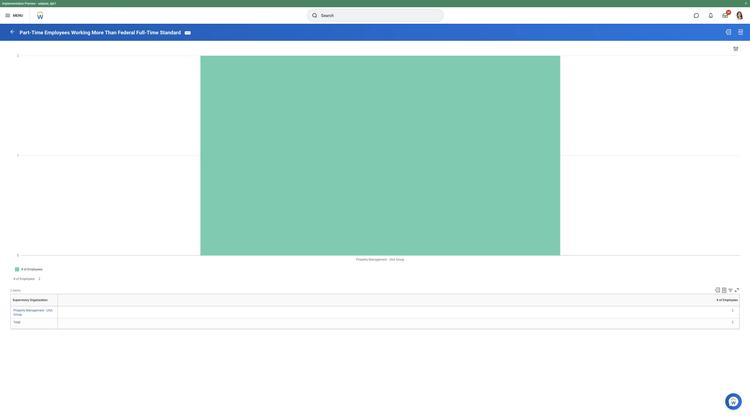 Task type: vqa. For each thing, say whether or not it's contained in the screenshot.
the right the # of Employees
yes



Task type: locate. For each thing, give the bounding box(es) containing it.
export to worksheets image
[[722, 287, 728, 294]]

organization inside row element
[[30, 299, 48, 302]]

previous page image
[[9, 29, 15, 35]]

property management - usa group
[[13, 309, 52, 317]]

0 horizontal spatial -
[[36, 2, 37, 5]]

select to filter grid data image
[[728, 288, 734, 293]]

1 horizontal spatial of
[[398, 306, 398, 307]]

time
[[31, 29, 43, 36], [147, 29, 159, 36]]

0 vertical spatial -
[[36, 2, 37, 5]]

part-time employees working more than federal full-time standard
[[20, 29, 181, 36]]

0 vertical spatial #
[[13, 277, 15, 281]]

Search Workday  search field
[[321, 10, 433, 21]]

time right previous page image
[[31, 29, 43, 36]]

working
[[71, 29, 90, 36]]

group
[[13, 313, 22, 317]]

supervisory down "items"
[[13, 299, 29, 302]]

1 horizontal spatial # of employees
[[717, 299, 739, 302]]

supervisory organization
[[13, 299, 48, 302], [33, 306, 36, 307]]

inbox large image
[[723, 13, 729, 18]]

- right preview
[[36, 2, 37, 5]]

1 vertical spatial #
[[717, 299, 719, 302]]

organization up the management on the left bottom
[[34, 306, 36, 307]]

0 horizontal spatial time
[[31, 29, 43, 36]]

employees inside # of employees 2 2
[[398, 306, 400, 307]]

- inside property management - usa group
[[45, 309, 46, 312]]

# of employees
[[13, 277, 35, 281], [717, 299, 739, 302]]

1 vertical spatial # of employees
[[717, 299, 739, 302]]

toolbar inside part-time employees working more than federal full-time standard main content
[[713, 287, 740, 294]]

configure and view chart data image
[[733, 46, 740, 52]]

1 vertical spatial organization
[[34, 306, 36, 307]]

-
[[36, 2, 37, 5], [45, 309, 46, 312]]

notifications large image
[[709, 13, 714, 18]]

2 time from the left
[[147, 29, 159, 36]]

supervisory
[[13, 299, 29, 302], [33, 306, 34, 307]]

0 vertical spatial organization
[[30, 299, 48, 302]]

0 horizontal spatial supervisory
[[13, 299, 29, 302]]

- inside menu banner
[[36, 2, 37, 5]]

#
[[13, 277, 15, 281], [717, 299, 719, 302], [398, 306, 398, 307]]

2 horizontal spatial of
[[720, 299, 723, 302]]

# of employees up "items"
[[13, 277, 35, 281]]

than
[[105, 29, 117, 36]]

toolbar
[[713, 287, 740, 294]]

implementation preview -   adeptai_dpt1
[[2, 2, 56, 5]]

1 horizontal spatial time
[[147, 29, 159, 36]]

of
[[16, 277, 19, 281], [720, 299, 723, 302], [398, 306, 398, 307]]

1 horizontal spatial -
[[45, 309, 46, 312]]

2
[[39, 277, 40, 281], [10, 289, 12, 293], [732, 309, 734, 312], [732, 321, 734, 324]]

property management - usa group link
[[13, 308, 52, 317]]

# inside # of employees 2 2
[[398, 306, 398, 307]]

0 horizontal spatial of
[[16, 277, 19, 281]]

total element
[[13, 320, 20, 324]]

0 horizontal spatial #
[[13, 277, 15, 281]]

2 vertical spatial #
[[398, 306, 398, 307]]

supervisory organization up 'supervisory organization' "button"
[[13, 299, 48, 302]]

1 horizontal spatial #
[[398, 306, 398, 307]]

organization up 'supervisory organization' "button"
[[30, 299, 48, 302]]

usa
[[47, 309, 52, 312]]

time left standard in the left of the page
[[147, 29, 159, 36]]

1 vertical spatial supervisory
[[33, 306, 34, 307]]

employees
[[45, 29, 70, 36], [20, 277, 35, 281], [723, 299, 739, 302], [398, 306, 400, 307]]

2 horizontal spatial #
[[717, 299, 719, 302]]

# of employees down the export to worksheets image
[[717, 299, 739, 302]]

export to excel image
[[715, 287, 721, 293]]

2 vertical spatial 2 button
[[732, 320, 735, 325]]

organization
[[30, 299, 48, 302], [34, 306, 36, 307]]

0 vertical spatial supervisory
[[13, 299, 29, 302]]

0 horizontal spatial # of employees
[[13, 277, 35, 281]]

# of employees column header
[[58, 306, 740, 307]]

supervisory up the management on the left bottom
[[33, 306, 34, 307]]

1 vertical spatial -
[[45, 309, 46, 312]]

30
[[728, 11, 731, 14]]

2 button
[[39, 277, 41, 281], [732, 309, 735, 313], [732, 320, 735, 325]]

- left usa
[[45, 309, 46, 312]]

supervisory organization up the management on the left bottom
[[33, 306, 36, 307]]

1 vertical spatial of
[[720, 299, 723, 302]]

2 vertical spatial of
[[398, 306, 398, 307]]

0 vertical spatial # of employees
[[13, 277, 35, 281]]

total
[[13, 321, 20, 324]]

menu
[[13, 13, 23, 17]]

federal
[[118, 29, 135, 36]]

0 vertical spatial supervisory organization
[[13, 299, 48, 302]]

0 vertical spatial 2 button
[[39, 277, 41, 281]]



Task type: describe. For each thing, give the bounding box(es) containing it.
menu button
[[0, 7, 30, 24]]

part-
[[20, 29, 31, 36]]

fullscreen image
[[735, 287, 740, 293]]

supervisory inside row element
[[13, 299, 29, 302]]

1 vertical spatial 2 button
[[732, 309, 735, 313]]

adeptai_dpt1
[[38, 2, 56, 5]]

- for usa
[[45, 309, 46, 312]]

view printable version (pdf) image
[[738, 29, 745, 35]]

implementation
[[2, 2, 24, 5]]

close environment banner image
[[745, 2, 748, 5]]

2 items
[[10, 289, 21, 293]]

export to excel image
[[726, 29, 732, 35]]

# of employees 2 2
[[398, 306, 734, 324]]

part-time employees working more than federal full-time standard main content
[[0, 24, 751, 334]]

more
[[92, 29, 104, 36]]

full-
[[136, 29, 147, 36]]

preview
[[25, 2, 36, 5]]

1 time from the left
[[31, 29, 43, 36]]

0 vertical spatial of
[[16, 277, 19, 281]]

menu banner
[[0, 0, 751, 24]]

standard
[[160, 29, 181, 36]]

- for adeptai_dpt1
[[36, 2, 37, 5]]

30 button
[[720, 10, 732, 21]]

profile logan mcneil image
[[736, 11, 745, 21]]

1 horizontal spatial supervisory
[[33, 306, 34, 307]]

supervisory organization inside row element
[[13, 299, 48, 302]]

justify image
[[5, 12, 11, 19]]

management
[[26, 309, 44, 312]]

of inside # of employees 2 2
[[398, 306, 398, 307]]

part-time employees working more than federal full-time standard link
[[20, 29, 181, 36]]

search image
[[312, 12, 318, 19]]

row element
[[11, 294, 59, 306]]

property
[[13, 309, 25, 312]]

supervisory organization button
[[33, 306, 36, 307]]

items
[[13, 289, 21, 293]]

1 vertical spatial supervisory organization
[[33, 306, 36, 307]]



